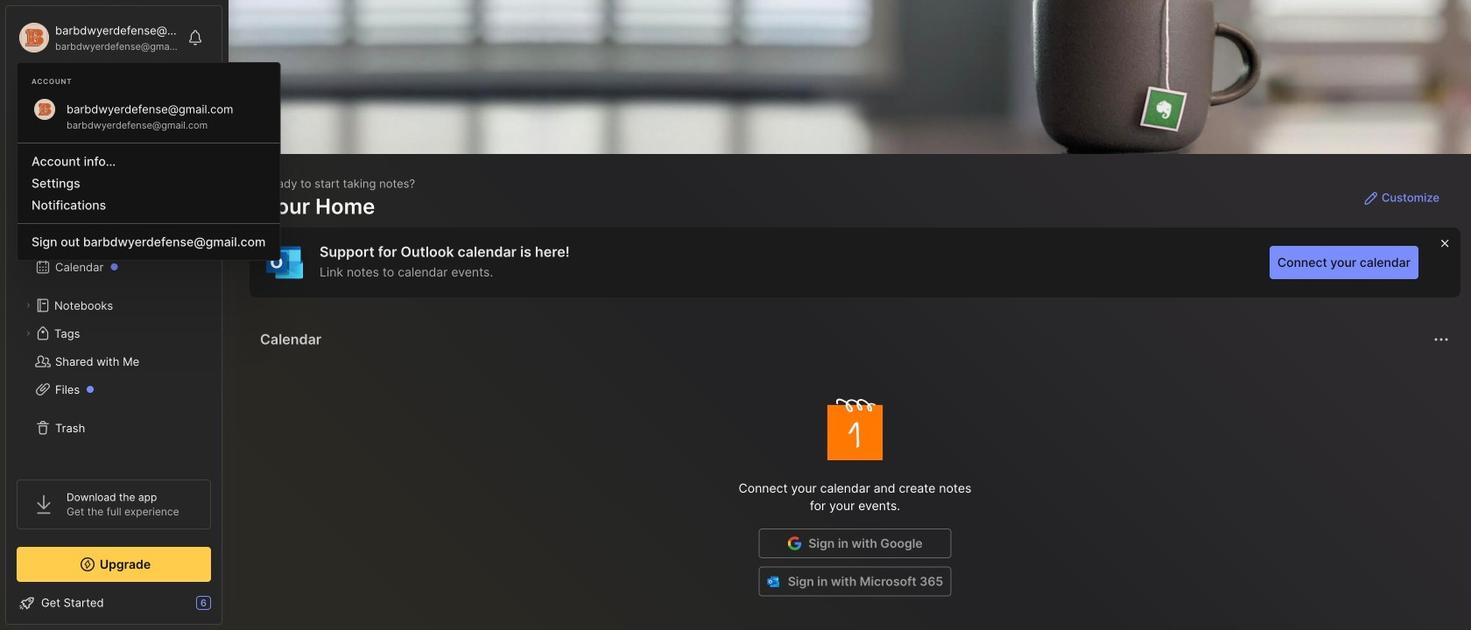 Task type: locate. For each thing, give the bounding box(es) containing it.
Help and Learning task checklist field
[[6, 590, 222, 618]]

tree
[[6, 169, 222, 464]]

none search field inside main element
[[48, 87, 188, 108]]

More actions field
[[1430, 328, 1454, 352]]

None search field
[[48, 87, 188, 108]]



Task type: describe. For each thing, give the bounding box(es) containing it.
Search text field
[[48, 89, 188, 106]]

main element
[[0, 0, 228, 631]]

expand tags image
[[23, 329, 33, 339]]

dropdown list menu
[[18, 136, 280, 253]]

more actions image
[[1432, 329, 1453, 350]]

tree inside main element
[[6, 169, 222, 464]]

click to collapse image
[[221, 598, 234, 619]]

expand notebooks image
[[23, 300, 33, 311]]

Account field
[[17, 20, 179, 55]]



Task type: vqa. For each thing, say whether or not it's contained in the screenshot.
3rd Cell from the bottom of the page
no



